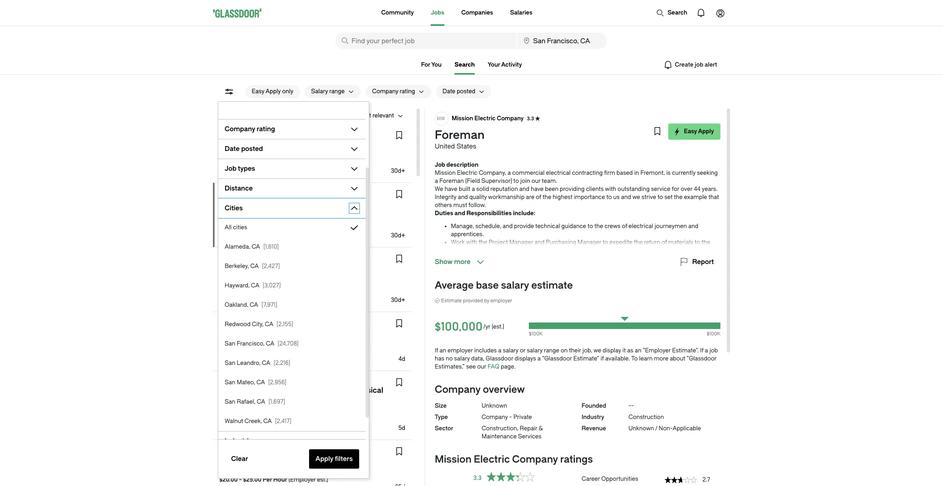 Task type: vqa. For each thing, say whether or not it's contained in the screenshot.
CA
yes



Task type: describe. For each thing, give the bounding box(es) containing it.
about
[[670, 356, 685, 362]]

ca up $107k
[[251, 282, 259, 289]]

example
[[684, 194, 707, 201]]

job types
[[225, 165, 255, 173]]

our inside if an employer includes a salary or salary range on their job, we display it as an "employer estimate".  if a job has no salary data, glassdoor displays a "glassdoor estimate" if available.  to learn more about "glassdoor estimates," see our
[[477, 364, 486, 371]]

journeymen
[[655, 223, 687, 230]]

highest
[[553, 194, 573, 201]]

to left join
[[514, 178, 519, 185]]

range inside if an employer includes a salary or salary range on their job, we display it as an "employer estimate".  if a job has no salary data, glassdoor displays a "glassdoor estimate" if available.  to learn more about "glassdoor estimates," see our
[[544, 348, 559, 354]]

40,699 san francisco, ca jobs
[[219, 112, 302, 119]]

company rating button
[[218, 123, 346, 136]]

francisco, for meridian
[[232, 408, 259, 415]]

2 if from the left
[[700, 348, 704, 354]]

ca inside the san francisco, ca $38.00 per hour easy apply
[[261, 151, 269, 158]]

follow.
[[469, 202, 486, 209]]

company rating button
[[366, 85, 415, 98]]

easy apply only button
[[245, 85, 300, 98]]

(employer inside burlingame, ca $97k - $107k (employer est.) easy apply
[[256, 290, 283, 297]]

revenue
[[582, 426, 606, 432]]

providing
[[560, 186, 585, 193]]

san for san rafael, ca [1,697]
[[225, 399, 235, 406]]

mission electric company 3.3 ★ for right 'mission electric company logo'
[[452, 115, 540, 122]]

your activity link
[[488, 61, 522, 68]]

cities button
[[218, 202, 346, 215]]

a right displays
[[538, 356, 541, 362]]

walnut creek, ca [2,417]
[[225, 418, 292, 425]]

base
[[476, 280, 499, 291]]

career opportunities
[[582, 476, 638, 483]]

per inside san francisco, ca $70.00 - $135.00 per hour (employer est.)
[[265, 418, 274, 425]]

materials
[[668, 239, 693, 246]]

ca right rafael,
[[257, 399, 265, 406]]

0 vertical spatial employer
[[491, 298, 512, 304]]

are inside job description mission electric company, a commercial electrical contracting firm based in fremont, is currently seeking a foreman (field supervisor) to join our team. we have built a solid reputation and have been providing clients with outstanding service for over 44 years. integrity and quality workmanship are of the highest importance to us and we strive to set the example that others must follow. duties and responsibilities include:
[[526, 194, 535, 201]]

none field search keyword
[[335, 33, 516, 49]]

physical
[[275, 131, 298, 138]]

states inside foreman united states
[[457, 143, 476, 150]]

with inside manage, schedule, and provide technical guidance to the crews of electrical journeymen and apprentices. work with the project manager and purchasing manager to expedite the return of materials to the warehouse as phases of the job are completed.
[[466, 239, 477, 246]]

★ for right 'mission electric company logo'
[[535, 116, 540, 122]]

clients
[[586, 186, 604, 193]]

duties
[[435, 210, 453, 217]]

unknown for unknown
[[482, 403, 507, 410]]

a down (field
[[472, 186, 475, 193]]

1 manager from the left
[[509, 239, 533, 246]]

apply inside button
[[698, 128, 714, 135]]

est.) inside san francisco, ca $70.00 - $135.00 per hour (employer est.)
[[319, 418, 330, 425]]

and down 'technical'
[[535, 239, 545, 246]]

for
[[421, 61, 430, 68]]

in
[[634, 170, 639, 177]]

salary range
[[311, 88, 345, 95]]

0 horizontal spatial status
[[487, 472, 535, 482]]

44
[[694, 186, 701, 193]]

electrical inside job description mission electric company, a commercial electrical contracting firm based in fremont, is currently seeking a foreman (field supervisor) to join our team. we have built a solid reputation and have been providing clients with outstanding service for over 44 years. integrity and quality workmanship are of the highest importance to us and we strive to set the example that others must follow. duties and responsibilities include:
[[546, 170, 571, 177]]

provide
[[514, 223, 534, 230]]

report button
[[679, 257, 714, 267]]

company rating for company rating dropdown button
[[372, 88, 415, 95]]

san for san francisco, ca $38.00 per hour easy apply
[[219, 151, 230, 158]]

united inside foreman united states
[[435, 143, 455, 150]]

company inside jobs list element
[[282, 193, 308, 200]]

redwood city, ca [2,155]
[[225, 321, 293, 328]]

(employer inside united states $100k (employer est.)
[[237, 225, 264, 232]]

our inside job description mission electric company, a commercial electrical contracting firm based in fremont, is currently seeking a foreman (field supervisor) to join our team. we have built a solid reputation and have been providing clients with outstanding service for over 44 years. integrity and quality workmanship are of the highest importance to us and we strive to set the example that others must follow. duties and responsibilities include:
[[532, 178, 541, 185]]

more inside if an employer includes a salary or salary range on their job, we display it as an "employer estimate".  if a job has no salary data, glassdoor displays a "glassdoor estimate" if available.  to learn more about "glassdoor estimates," see our
[[654, 356, 668, 362]]

san for san mateo, ca [2,956]
[[225, 379, 235, 386]]

[2,155]
[[277, 321, 293, 328]]

cities
[[225, 204, 243, 212]]

rating for company rating popup button
[[257, 125, 275, 133]]

apply inside burlingame, ca $97k - $107k (employer est.) easy apply
[[238, 299, 251, 305]]

career opportunities 2.7 stars out of 5 element
[[582, 472, 721, 485]]

sports
[[256, 131, 274, 138]]

of inside job description mission electric company, a commercial electrical contracting firm based in fremont, is currently seeking a foreman (field supervisor) to join our team. we have built a solid reputation and have been providing clients with outstanding service for over 44 years. integrity and quality workmanship are of the highest importance to us and we strive to set the example that others must follow. duties and responsibilities include:
[[536, 194, 541, 201]]

applicable
[[673, 426, 701, 432]]

on
[[561, 348, 568, 354]]

2 an from the left
[[635, 348, 642, 354]]

size
[[435, 403, 447, 410]]

mission down sector
[[435, 454, 472, 466]]

and down built
[[458, 194, 468, 201]]

(est.)
[[492, 324, 504, 331]]

easy apply inside jobs list element
[[226, 428, 251, 433]]

overview
[[483, 384, 525, 396]]

currently
[[672, 170, 696, 177]]

0 vertical spatial posted
[[457, 88, 475, 95]]

oakland,
[[225, 302, 248, 309]]

1 horizontal spatial date posted
[[443, 88, 475, 95]]

ca right mateo,
[[257, 379, 265, 386]]

the left project
[[479, 239, 487, 246]]

- inside burlingame, ca $97k - $107k (employer est.) easy apply
[[234, 290, 237, 297]]

mission up foreman united states
[[452, 115, 473, 122]]

your activity
[[488, 61, 522, 68]]

hayward, ca [3,027]
[[225, 282, 281, 289]]

most
[[358, 112, 371, 119]]

services inside jobs list element
[[293, 319, 317, 326]]

your
[[488, 61, 500, 68]]

easterseals northern california logo image
[[220, 255, 233, 268]]

ca right "creek," on the bottom left of the page
[[263, 418, 272, 425]]

1 have from the left
[[445, 186, 457, 193]]

easy apply inside button
[[684, 128, 714, 135]]

a up the supervisor) at the right of page
[[508, 170, 511, 177]]

easterseals northern california
[[236, 257, 323, 264]]

seeking
[[697, 170, 718, 177]]

if an employer includes a salary or salary range on their job, we display it as an "employer estimate".  if a job has no salary data, glassdoor displays a "glassdoor estimate" if available.  to learn more about "glassdoor estimates," see our
[[435, 348, 718, 371]]

3.3 for right 'mission electric company logo'
[[527, 116, 534, 122]]

private
[[513, 414, 532, 421]]

1 horizontal spatial $100k
[[529, 331, 543, 337]]

electric up foreman united states
[[475, 115, 496, 122]]

you
[[431, 61, 442, 68]]

san francisco, ca $70.00 - $135.00 per hour (employer est.)
[[219, 408, 330, 425]]

contracting
[[572, 170, 603, 177]]

us
[[613, 194, 620, 201]]

to
[[631, 356, 638, 362]]

easy apply only
[[252, 88, 293, 95]]

mission inside jobs list element
[[236, 193, 258, 200]]

work
[[451, 239, 465, 246]]

glassdoor
[[486, 356, 513, 362]]

ratings
[[560, 454, 593, 466]]

to right guidance
[[588, 223, 593, 230]]

1 horizontal spatial mission electric company logo image
[[435, 112, 448, 125]]

oakland, ca [7,971]
[[225, 302, 277, 309]]

walnut
[[225, 418, 243, 425]]

the left return
[[634, 239, 643, 246]]

easy inside burlingame, ca $97k - $107k (employer est.) easy apply
[[226, 299, 237, 305]]

the right phases
[[517, 247, 526, 254]]

electrical inside manage, schedule, and provide technical guidance to the crews of electrical journeymen and apprentices. work with the project manager and purchasing manager to expedite the return of materials to the warehouse as phases of the job are completed.
[[629, 223, 653, 230]]

employer inside if an employer includes a salary or salary range on their job, we display it as an "employer estimate".  if a job has no salary data, glassdoor displays a "glassdoor estimate" if available.  to learn more about "glassdoor estimates," see our
[[448, 348, 473, 354]]

burlingame, ca $97k - $107k (employer est.) easy apply
[[219, 280, 295, 305]]

2 vertical spatial 3.3
[[473, 475, 482, 482]]

companies link
[[461, 0, 493, 26]]

salary left or
[[503, 348, 519, 354]]

states inside united states $100k (employer est.)
[[239, 215, 256, 222]]

a up we
[[435, 178, 438, 185]]

san mateo, ca [2,956]
[[225, 379, 287, 386]]

of right crews
[[622, 223, 627, 230]]

$100k inside united states $100k (employer est.)
[[219, 225, 236, 232]]

rafael,
[[237, 399, 255, 406]]

type
[[435, 414, 448, 421]]

per inside the san francisco, ca $38.00 per hour easy apply
[[239, 160, 248, 167]]

cities
[[233, 224, 247, 231]]

a right estimate".
[[705, 348, 708, 354]]

3.3 stars out of 5 image
[[487, 472, 535, 485]]

career
[[582, 476, 600, 483]]

home for homeassist
[[254, 319, 271, 326]]

reputation
[[491, 186, 518, 193]]

(employer inside san francisco, ca $70.00 - $135.00 per hour (employer est.)
[[290, 418, 317, 425]]

salary right or
[[527, 348, 543, 354]]

easy inside "san francisco, ca $90k (employer est.) easy apply"
[[226, 358, 237, 364]]

importance
[[574, 194, 605, 201]]

faq
[[488, 364, 499, 371]]

unknown for unknown / non-applicable
[[629, 426, 654, 432]]

2 horizontal spatial $100k
[[707, 331, 721, 337]]

if
[[601, 356, 604, 362]]

2 have from the left
[[531, 186, 544, 193]]

purchasing
[[546, 239, 576, 246]]

company rating for company rating popup button
[[225, 125, 275, 133]]

job inside manage, schedule, and provide technical guidance to the crews of electrical journeymen and apprentices. work with the project manager and purchasing manager to expedite the return of materials to the warehouse as phases of the job are completed.
[[527, 247, 536, 254]]

ca left [2,216]
[[262, 360, 270, 367]]

30d+ for easterseals northern california
[[391, 297, 405, 304]]

[2,417]
[[275, 418, 292, 425]]

rating for company rating dropdown button
[[400, 88, 415, 95]]

and down join
[[519, 186, 529, 193]]

1 vertical spatial posted
[[241, 145, 263, 153]]

are inside manage, schedule, and provide technical guidance to the crews of electrical journeymen and apprentices. work with the project manager and purchasing manager to expedite the return of materials to the warehouse as phases of the job are completed.
[[537, 247, 546, 254]]

for you link
[[421, 61, 442, 68]]

workmanship
[[488, 194, 525, 201]]

electric down maintenance
[[474, 454, 510, 466]]

no
[[446, 356, 453, 362]]

easy inside button
[[252, 88, 264, 95]]

- inside san francisco, ca $70.00 - $135.00 per hour (employer est.)
[[239, 418, 242, 425]]

(employer inside "san francisco, ca $90k (employer est.) easy apply"
[[235, 349, 262, 356]]

and left provide
[[503, 223, 513, 230]]

of right return
[[662, 239, 667, 246]]

inc.
[[324, 131, 334, 138]]

2 vertical spatial per
[[263, 477, 272, 484]]

hour inside san francisco, ca $70.00 - $135.00 per hour (employer est.)
[[275, 418, 289, 425]]

unknown / non-applicable
[[629, 426, 701, 432]]

& inside construction, repair & maintenance services
[[539, 426, 543, 432]]

ca left [2,427]
[[250, 263, 259, 270]]

2 vertical spatial hour
[[273, 477, 287, 484]]

san for san francisco, ca [24,708]
[[225, 341, 235, 348]]

all
[[225, 224, 232, 231]]

job for job types
[[225, 165, 236, 173]]

and down must
[[455, 210, 465, 217]]

built
[[459, 186, 470, 193]]

ca up easterseals
[[252, 244, 260, 251]]

the left crews
[[595, 223, 603, 230]]

meridian home health
[[219, 378, 282, 385]]

united inside united states $100k (employer est.)
[[219, 215, 237, 222]]

open filter menu image
[[224, 87, 234, 97]]

san francisco, ca $90k (employer est.) easy apply
[[219, 339, 275, 364]]

alameda,
[[225, 244, 250, 251]]

services inside construction, repair & maintenance services
[[518, 434, 542, 440]]

salary right base
[[501, 280, 529, 291]]

& inside jobs list element
[[250, 131, 254, 138]]

creek,
[[245, 418, 262, 425]]

francisco, for homeassist
[[232, 339, 259, 346]]

2 "glassdoor from the left
[[687, 356, 717, 362]]

electric inside job description mission electric company, a commercial electrical contracting firm based in fremont, is currently seeking a foreman (field supervisor) to join our team. we have built a solid reputation and have been providing clients with outstanding service for over 44 years. integrity and quality workmanship are of the highest importance to us and we strive to set the example that others must follow. duties and responsibilities include:
[[457, 170, 478, 177]]

most relevant button
[[351, 110, 394, 122]]

ca down $107k
[[250, 302, 258, 309]]

to down service
[[658, 194, 663, 201]]

the down been
[[543, 194, 551, 201]]

ca left jobs in the left top of the page
[[281, 112, 289, 119]]

salary up see at bottom
[[454, 356, 470, 362]]



Task type: locate. For each thing, give the bounding box(es) containing it.
estimate
[[441, 298, 462, 304]]

francisco, inside the san francisco, ca $38.00 per hour easy apply
[[232, 151, 259, 158]]

1 horizontal spatial electrical
[[629, 223, 653, 230]]

united up description
[[435, 143, 455, 150]]

ca left "[24,708]"
[[266, 341, 274, 348]]

est.) inside burlingame, ca $97k - $107k (employer est.) easy apply
[[284, 290, 295, 297]]

0 vertical spatial electrical
[[546, 170, 571, 177]]

mission electric company logo image
[[435, 112, 448, 125], [220, 190, 233, 203]]

Search keyword field
[[335, 33, 516, 49]]

& left 'sports'
[[250, 131, 254, 138]]

home down san leandro, ca [2,216]
[[245, 378, 262, 385]]

1 vertical spatial company rating
[[225, 125, 275, 133]]

mission electric company 3.3 ★ inside jobs list element
[[236, 193, 325, 200]]

electric
[[475, 115, 496, 122], [457, 170, 478, 177], [259, 193, 280, 200], [474, 454, 510, 466]]

jobs list element
[[213, 124, 417, 487]]

to right "materials"
[[695, 239, 700, 246]]

1 horizontal spatial rating
[[400, 88, 415, 95]]

1 vertical spatial 30d+
[[391, 232, 405, 239]]

job inside dropdown button
[[225, 165, 236, 173]]

$100,000
[[435, 320, 483, 334]]

hour down [1,697]
[[275, 418, 289, 425]]

0 vertical spatial mission electric company logo image
[[435, 112, 448, 125]]

mission down distance
[[236, 193, 258, 200]]

activity
[[501, 61, 522, 68]]

0 horizontal spatial job
[[527, 247, 536, 254]]

the up the 'report'
[[702, 239, 710, 246]]

francisco, for orthocare
[[232, 151, 259, 158]]

0 horizontal spatial are
[[526, 194, 535, 201]]

$100,000 /yr (est.)
[[435, 320, 504, 334]]

warehouse
[[451, 247, 481, 254]]

search inside button
[[668, 9, 687, 16]]

distance button
[[218, 182, 346, 195]]

& right "repair"
[[539, 426, 543, 432]]

1 vertical spatial our
[[477, 364, 486, 371]]

report
[[692, 258, 714, 266]]

per right $25.00
[[263, 477, 272, 484]]

job
[[435, 162, 445, 169], [225, 165, 236, 173]]

0 horizontal spatial date
[[225, 145, 240, 153]]

mission inside job description mission electric company, a commercial electrical contracting firm based in fremont, is currently seeking a foreman (field supervisor) to join our team. we have built a solid reputation and have been providing clients with outstanding service for over 44 years. integrity and quality workmanship are of the highest importance to us and we strive to set the example that others must follow. duties and responsibilities include:
[[435, 170, 456, 177]]

est.) inside "san francisco, ca $90k (employer est.) easy apply"
[[264, 349, 275, 356]]

mission electric company logo image inside jobs list element
[[220, 190, 233, 203]]

as right it at bottom
[[627, 348, 633, 354]]

/
[[655, 426, 657, 432]]

ca left [3,027]
[[253, 280, 262, 287]]

we inside if an employer includes a salary or salary range on their job, we display it as an "employer estimate".  if a job has no salary data, glassdoor displays a "glassdoor estimate" if available.  to learn more about "glassdoor estimates," see our
[[594, 348, 601, 354]]

1 horizontal spatial united
[[435, 143, 455, 150]]

posted down 'sports'
[[241, 145, 263, 153]]

0 vertical spatial 30d+
[[391, 168, 405, 175]]

include:
[[513, 210, 535, 217]]

1 horizontal spatial employer
[[491, 298, 512, 304]]

1 horizontal spatial an
[[635, 348, 642, 354]]

industries button
[[218, 435, 346, 448]]

as inside manage, schedule, and provide technical guidance to the crews of electrical journeymen and apprentices. work with the project manager and purchasing manager to expedite the return of materials to the warehouse as phases of the job are completed.
[[482, 247, 488, 254]]

0 vertical spatial date posted button
[[436, 85, 475, 98]]

company rating inside dropdown button
[[372, 88, 415, 95]]

company inside company rating popup button
[[225, 125, 255, 133]]

1 if from the left
[[435, 348, 438, 354]]

ca inside burlingame, ca $97k - $107k (employer est.) easy apply
[[253, 280, 262, 287]]

northern
[[270, 257, 295, 264]]

foreman
[[435, 129, 485, 142], [439, 178, 464, 185]]

francisco, inside cities list box
[[237, 341, 265, 348]]

apply inside the san francisco, ca $38.00 per hour easy apply
[[238, 170, 251, 176]]

francisco, up leandro,
[[237, 341, 265, 348]]

1 vertical spatial foreman
[[439, 178, 464, 185]]

1 horizontal spatial easy apply
[[684, 128, 714, 135]]

1 vertical spatial rating
[[257, 125, 275, 133]]

san francisco, ca $38.00 per hour easy apply
[[219, 151, 269, 176]]

electric up cities 'dropdown button'
[[259, 193, 280, 200]]

$20.00 - $25.00 per hour (employer est.)
[[219, 477, 328, 484]]

of
[[536, 194, 541, 201], [622, 223, 627, 230], [662, 239, 667, 246], [510, 247, 516, 254]]

status left 2.7
[[665, 477, 697, 484]]

easy
[[252, 88, 264, 95], [684, 128, 697, 135], [226, 170, 237, 176], [226, 299, 237, 305], [226, 358, 237, 364], [226, 428, 237, 433]]

0 vertical spatial states
[[457, 143, 476, 150]]

hour right $38.00
[[250, 160, 264, 167]]

united up all
[[219, 215, 237, 222]]

&
[[250, 131, 254, 138], [539, 426, 543, 432]]

status
[[487, 472, 535, 482], [665, 477, 697, 484]]

company rating inside popup button
[[225, 125, 275, 133]]

fremont,
[[641, 170, 665, 177]]

as
[[482, 247, 488, 254], [627, 348, 633, 354]]

construction
[[629, 414, 664, 421]]

more
[[454, 258, 471, 266], [654, 356, 668, 362]]

0 horizontal spatial employer
[[448, 348, 473, 354]]

0 vertical spatial 3.3
[[527, 116, 534, 122]]

commercial
[[512, 170, 545, 177]]

all cities button
[[218, 218, 366, 238]]

posted
[[457, 88, 475, 95], [241, 145, 263, 153]]

apply inside button
[[266, 88, 281, 95]]

by
[[484, 298, 489, 304]]

states up description
[[457, 143, 476, 150]]

1 horizontal spatial none field
[[517, 33, 607, 49]]

electric inside jobs list element
[[259, 193, 280, 200]]

2 30d+ from the top
[[391, 232, 405, 239]]

1 horizontal spatial date posted button
[[436, 85, 475, 98]]

francisco, inside "san francisco, ca $90k (employer est.) easy apply"
[[232, 339, 259, 346]]

1 vertical spatial date posted
[[225, 145, 263, 153]]

0 horizontal spatial range
[[329, 88, 345, 95]]

0 vertical spatial rating
[[400, 88, 415, 95]]

search
[[668, 9, 687, 16], [455, 61, 475, 68]]

1 horizontal spatial "glassdoor
[[687, 356, 717, 362]]

strive
[[642, 194, 656, 201]]

manager down provide
[[509, 239, 533, 246]]

are left completed.
[[537, 247, 546, 254]]

easy inside button
[[684, 128, 697, 135]]

5d
[[399, 425, 405, 432]]

0 vertical spatial date
[[443, 88, 455, 95]]

/yr
[[483, 324, 490, 331]]

leandro,
[[237, 360, 260, 367]]

0 vertical spatial more
[[454, 258, 471, 266]]

0 horizontal spatial none field
[[335, 33, 516, 49]]

0 horizontal spatial date posted button
[[218, 143, 346, 156]]

est.) inside united states $100k (employer est.)
[[266, 225, 277, 232]]

0 horizontal spatial manager
[[509, 239, 533, 246]]

1 horizontal spatial &
[[539, 426, 543, 432]]

(field
[[465, 178, 480, 185]]

range inside dropdown button
[[329, 88, 345, 95]]

1 "glassdoor from the left
[[542, 356, 572, 362]]

job down provide
[[527, 247, 536, 254]]

easterseals
[[236, 257, 268, 264]]

0 horizontal spatial electrical
[[546, 170, 571, 177]]

to left us
[[607, 194, 612, 201]]

we down outstanding at the top right of the page
[[633, 194, 640, 201]]

if right estimate".
[[700, 348, 704, 354]]

0 horizontal spatial have
[[445, 186, 457, 193]]

an up has on the bottom left of page
[[440, 348, 446, 354]]

1 horizontal spatial unknown
[[629, 426, 654, 432]]

0 vertical spatial range
[[329, 88, 345, 95]]

salary
[[501, 280, 529, 291], [503, 348, 519, 354], [527, 348, 543, 354], [454, 356, 470, 362]]

0 vertical spatial mission electric company 3.3 ★
[[452, 115, 540, 122]]

mission electric company 3.3 ★ for 'mission electric company logo' inside the jobs list element
[[236, 193, 325, 200]]

project
[[489, 239, 508, 246]]

responsibilities
[[467, 210, 512, 217]]

have left been
[[531, 186, 544, 193]]

alameda, ca [1,610]
[[225, 244, 279, 251]]

hour inside the san francisco, ca $38.00 per hour easy apply
[[250, 160, 264, 167]]

francisco, inside san francisco, ca $70.00 - $135.00 per hour (employer est.)
[[232, 408, 259, 415]]

san inside "san francisco, ca $90k (employer est.) easy apply"
[[219, 339, 230, 346]]

only
[[282, 88, 293, 95]]

and up "materials"
[[688, 223, 698, 230]]

solid
[[476, 186, 489, 193]]

our down the data,
[[477, 364, 486, 371]]

0 horizontal spatial posted
[[241, 145, 263, 153]]

service
[[651, 186, 671, 193]]

★ for 'mission electric company logo' inside the jobs list element
[[320, 194, 325, 199]]

0 horizontal spatial an
[[440, 348, 446, 354]]

3 30d+ from the top
[[391, 297, 405, 304]]

job for job description mission electric company, a commercial electrical contracting firm based in fremont, is currently seeking a foreman (field supervisor) to join our team. we have built a solid reputation and have been providing clients with outstanding service for over 44 years. integrity and quality workmanship are of the highest importance to us and we strive to set the example that others must follow. duties and responsibilities include:
[[435, 162, 445, 169]]

apprentices.
[[451, 231, 484, 238]]

easy inside the san francisco, ca $38.00 per hour easy apply
[[226, 170, 237, 176]]

0 horizontal spatial 3.3
[[312, 194, 319, 199]]

1 horizontal spatial date
[[443, 88, 455, 95]]

repair
[[520, 426, 537, 432]]

search link
[[455, 61, 475, 75]]

0 horizontal spatial $100k
[[219, 225, 236, 232]]

for you
[[421, 61, 442, 68]]

company inside company rating dropdown button
[[372, 88, 398, 95]]

1 horizontal spatial with
[[605, 186, 616, 193]]

1 vertical spatial easy apply
[[226, 428, 251, 433]]

health for homeassist home health services
[[273, 319, 291, 326]]

united states $100k (employer est.)
[[219, 215, 277, 232]]

manager down guidance
[[578, 239, 601, 246]]

2 none field from the left
[[517, 33, 607, 49]]

rating inside popup button
[[257, 125, 275, 133]]

san rafael, ca [1,697]
[[225, 399, 285, 406]]

0 vertical spatial as
[[482, 247, 488, 254]]

status down mission electric company ratings
[[487, 472, 535, 482]]

health for meridian home health
[[263, 378, 282, 385]]

an up to
[[635, 348, 642, 354]]

0 horizontal spatial united
[[219, 215, 237, 222]]

1 horizontal spatial status
[[665, 477, 697, 484]]

of right phases
[[510, 247, 516, 254]]

health down [2,216]
[[263, 378, 282, 385]]

[2,216]
[[274, 360, 290, 367]]

the down the for
[[674, 194, 683, 201]]

home down [7,971] on the bottom of page
[[254, 319, 271, 326]]

0 vertical spatial hour
[[250, 160, 264, 167]]

Search location field
[[517, 33, 607, 49]]

job left types
[[225, 165, 236, 173]]

jobs link
[[431, 0, 444, 26]]

1 horizontal spatial search
[[668, 9, 687, 16]]

1 horizontal spatial if
[[700, 348, 704, 354]]

health down [7,971] on the bottom of page
[[273, 319, 291, 326]]

easy apply
[[684, 128, 714, 135], [226, 428, 251, 433]]

with inside job description mission electric company, a commercial electrical contracting firm based in fremont, is currently seeking a foreman (field supervisor) to join our team. we have built a solid reputation and have been providing clients with outstanding service for over 44 years. integrity and quality workmanship are of the highest importance to us and we strive to set the example that others must follow. duties and responsibilities include:
[[605, 186, 616, 193]]

foreman up we
[[439, 178, 464, 185]]

-
[[234, 290, 237, 297], [629, 403, 631, 410], [631, 403, 634, 410], [509, 414, 512, 421], [239, 418, 242, 425], [239, 477, 242, 484]]

electric down description
[[457, 170, 478, 177]]

0 horizontal spatial if
[[435, 348, 438, 354]]

services up "[24,708]"
[[293, 319, 317, 326]]

home for meridian
[[245, 378, 262, 385]]

0 horizontal spatial our
[[477, 364, 486, 371]]

manager
[[509, 239, 533, 246], [578, 239, 601, 246]]

0 vertical spatial unknown
[[482, 403, 507, 410]]

1 horizontal spatial states
[[457, 143, 476, 150]]

we up if
[[594, 348, 601, 354]]

hour right $25.00
[[273, 477, 287, 484]]

$107k
[[238, 290, 254, 297]]

1 horizontal spatial mission electric company 3.3 ★
[[452, 115, 540, 122]]

job inside job description mission electric company, a commercial electrical contracting firm based in fremont, is currently seeking a foreman (field supervisor) to join our team. we have built a solid reputation and have been providing clients with outstanding service for over 44 years. integrity and quality workmanship are of the highest importance to us and we strive to set the example that others must follow. duties and responsibilities include:
[[435, 162, 445, 169]]

0 vertical spatial services
[[293, 319, 317, 326]]

ca right city,
[[265, 321, 273, 328]]

0 horizontal spatial states
[[239, 215, 256, 222]]

1 vertical spatial date
[[225, 145, 240, 153]]

we inside job description mission electric company, a commercial electrical contracting firm based in fremont, is currently seeking a foreman (field supervisor) to join our team. we have built a solid reputation and have been providing clients with outstanding service for over 44 years. integrity and quality workmanship are of the highest importance to us and we strive to set the example that others must follow. duties and responsibilities include:
[[633, 194, 640, 201]]

provided
[[463, 298, 483, 304]]

1 vertical spatial states
[[239, 215, 256, 222]]

ca inside "san francisco, ca $90k (employer est.) easy apply"
[[261, 339, 269, 346]]

ca inside san francisco, ca $70.00 - $135.00 per hour (employer est.)
[[261, 408, 269, 415]]

apply inside "san francisco, ca $90k (employer est.) easy apply"
[[238, 358, 251, 364]]

2 vertical spatial 30d+
[[391, 297, 405, 304]]

0 vertical spatial date posted
[[443, 88, 475, 95]]

1 horizontal spatial company rating
[[372, 88, 415, 95]]

0 vertical spatial with
[[605, 186, 616, 193]]

0 vertical spatial we
[[633, 194, 640, 201]]

our
[[532, 178, 541, 185], [477, 364, 486, 371]]

and right us
[[621, 194, 631, 201]]

1 horizontal spatial have
[[531, 186, 544, 193]]

an
[[440, 348, 446, 354], [635, 348, 642, 354]]

1 horizontal spatial posted
[[457, 88, 475, 95]]

1 30d+ from the top
[[391, 168, 405, 175]]

services
[[293, 319, 317, 326], [518, 434, 542, 440]]

0 horizontal spatial "glassdoor
[[542, 356, 572, 362]]

employer up no
[[448, 348, 473, 354]]

1 horizontal spatial are
[[537, 247, 546, 254]]

more down "employer
[[654, 356, 668, 362]]

mission electric company logo image up foreman united states
[[435, 112, 448, 125]]

None field
[[335, 33, 516, 49], [517, 33, 607, 49]]

1 vertical spatial ★
[[320, 194, 325, 199]]

$135.00
[[243, 418, 263, 425]]

$90k
[[219, 349, 234, 356]]

companies
[[461, 9, 493, 16]]

join
[[520, 178, 530, 185]]

0 vertical spatial our
[[532, 178, 541, 185]]

1 vertical spatial health
[[263, 378, 282, 385]]

★ inside jobs list element
[[320, 194, 325, 199]]

1 vertical spatial home
[[245, 378, 262, 385]]

0 vertical spatial foreman
[[435, 129, 485, 142]]

rating inside dropdown button
[[400, 88, 415, 95]]

mission up we
[[435, 170, 456, 177]]

3.3 inside jobs list element
[[312, 194, 319, 199]]

posted down search link
[[457, 88, 475, 95]]

"glassdoor down on
[[542, 356, 572, 362]]

san inside san francisco, ca $70.00 - $135.00 per hour (employer est.)
[[219, 408, 230, 415]]

0 horizontal spatial services
[[293, 319, 317, 326]]

if up has on the bottom left of page
[[435, 348, 438, 354]]

0 horizontal spatial job
[[225, 165, 236, 173]]

1 vertical spatial search
[[455, 61, 475, 68]]

our right join
[[532, 178, 541, 185]]

san for san leandro, ca [2,216]
[[225, 360, 235, 367]]

mission
[[452, 115, 473, 122], [435, 170, 456, 177], [236, 193, 258, 200], [435, 454, 472, 466]]

2 manager from the left
[[578, 239, 601, 246]]

0 vertical spatial are
[[526, 194, 535, 201]]

expedite
[[610, 239, 633, 246]]

displays
[[515, 356, 536, 362]]

date posted down search link
[[443, 88, 475, 95]]

per right $38.00
[[239, 160, 248, 167]]

job inside if an employer includes a salary or salary range on their job, we display it as an "employer estimate".  if a job has no salary data, glassdoor displays a "glassdoor estimate" if available.  to learn more about "glassdoor estimates," see our
[[710, 348, 718, 354]]

united
[[435, 143, 455, 150], [219, 215, 237, 222]]

range right salary
[[329, 88, 345, 95]]

1 vertical spatial as
[[627, 348, 633, 354]]

status inside career opportunities 2.7 stars out of 5 "element"
[[665, 477, 697, 484]]

1 horizontal spatial as
[[627, 348, 633, 354]]

more inside show more dropdown button
[[454, 258, 471, 266]]

[3,027]
[[263, 282, 281, 289]]

ca down the redwood city, ca [2,155]
[[261, 339, 269, 346]]

show more button
[[435, 257, 485, 267]]

comp & benefits 2.9 stars out of 5 element
[[582, 485, 721, 487]]

[7,971]
[[261, 302, 277, 309]]

range left on
[[544, 348, 559, 354]]

mission electric company logo image up cities
[[220, 190, 233, 203]]

1 horizontal spatial more
[[654, 356, 668, 362]]

more down warehouse
[[454, 258, 471, 266]]

it
[[623, 348, 626, 354]]

foreman up description
[[435, 129, 485, 142]]

0 horizontal spatial unknown
[[482, 403, 507, 410]]

unknown up company - private
[[482, 403, 507, 410]]

with
[[605, 186, 616, 193], [466, 239, 477, 246]]

unknown down construction
[[629, 426, 654, 432]]

date posted
[[443, 88, 475, 95], [225, 145, 263, 153]]

states
[[457, 143, 476, 150], [239, 215, 256, 222]]

1 vertical spatial 3.3
[[312, 194, 319, 199]]

date posted button down search link
[[436, 85, 475, 98]]

set
[[665, 194, 673, 201]]

as inside if an employer includes a salary or salary range on their job, we display it as an "employer estimate".  if a job has no salary data, glassdoor displays a "glassdoor estimate" if available.  to learn more about "glassdoor estimates," see our
[[627, 348, 633, 354]]

san for san francisco, ca $90k (employer est.) easy apply
[[219, 339, 230, 346]]

1 horizontal spatial we
[[633, 194, 640, 201]]

to
[[514, 178, 519, 185], [607, 194, 612, 201], [658, 194, 663, 201], [588, 223, 593, 230], [603, 239, 608, 246], [695, 239, 700, 246]]

0 vertical spatial per
[[239, 160, 248, 167]]

company rating trends element
[[582, 472, 721, 487]]

distance
[[225, 185, 253, 192]]

a up the glassdoor
[[498, 348, 501, 354]]

1 vertical spatial date posted button
[[218, 143, 346, 156]]

1 horizontal spatial job
[[710, 348, 718, 354]]

1 an from the left
[[440, 348, 446, 354]]

to left expedite
[[603, 239, 608, 246]]

0 horizontal spatial easy apply
[[226, 428, 251, 433]]

unknown
[[482, 403, 507, 410], [629, 426, 654, 432]]

faq link
[[488, 364, 499, 371]]

francisco, up types
[[232, 151, 259, 158]]

1 vertical spatial more
[[654, 356, 668, 362]]

states up cities
[[239, 215, 256, 222]]

services down "repair"
[[518, 434, 542, 440]]

0 vertical spatial home
[[254, 319, 271, 326]]

with down apprentices.
[[466, 239, 477, 246]]

redwood
[[225, 321, 251, 328]]

cities list box
[[218, 218, 366, 432]]

san for san francisco, ca $70.00 - $135.00 per hour (employer est.)
[[219, 408, 230, 415]]

homeassist
[[219, 319, 253, 326]]

electrical up team.
[[546, 170, 571, 177]]

none field search location
[[517, 33, 607, 49]]

phases
[[490, 247, 509, 254]]

job left description
[[435, 162, 445, 169]]

$70.00
[[219, 418, 237, 425]]

30d+ for mission electric company
[[391, 232, 405, 239]]

san inside the san francisco, ca $38.00 per hour easy apply
[[219, 151, 230, 158]]

relevant
[[373, 112, 394, 119]]

1 none field from the left
[[335, 33, 516, 49]]

francisco, up 'sports'
[[251, 112, 279, 119]]

date posted down orthocare
[[225, 145, 263, 153]]

construction, repair & maintenance services
[[482, 426, 543, 440]]

0 horizontal spatial as
[[482, 247, 488, 254]]

0 horizontal spatial search
[[455, 61, 475, 68]]

$100k
[[219, 225, 236, 232], [529, 331, 543, 337], [707, 331, 721, 337]]

3.3 for 'mission electric company logo' inside the jobs list element
[[312, 194, 319, 199]]

2.7
[[703, 477, 710, 484]]

date down search link
[[443, 88, 455, 95]]

company rating up "relevant"
[[372, 88, 415, 95]]

based
[[617, 170, 633, 177]]

company,
[[479, 170, 506, 177]]

job,
[[583, 348, 592, 354]]

foreman inside job description mission electric company, a commercial electrical contracting firm based in fremont, is currently seeking a foreman (field supervisor) to join our team. we have built a solid reputation and have been providing clients with outstanding service for over 44 years. integrity and quality workmanship are of the highest importance to us and we strive to set the example that others must follow. duties and responsibilities include:
[[439, 178, 464, 185]]



